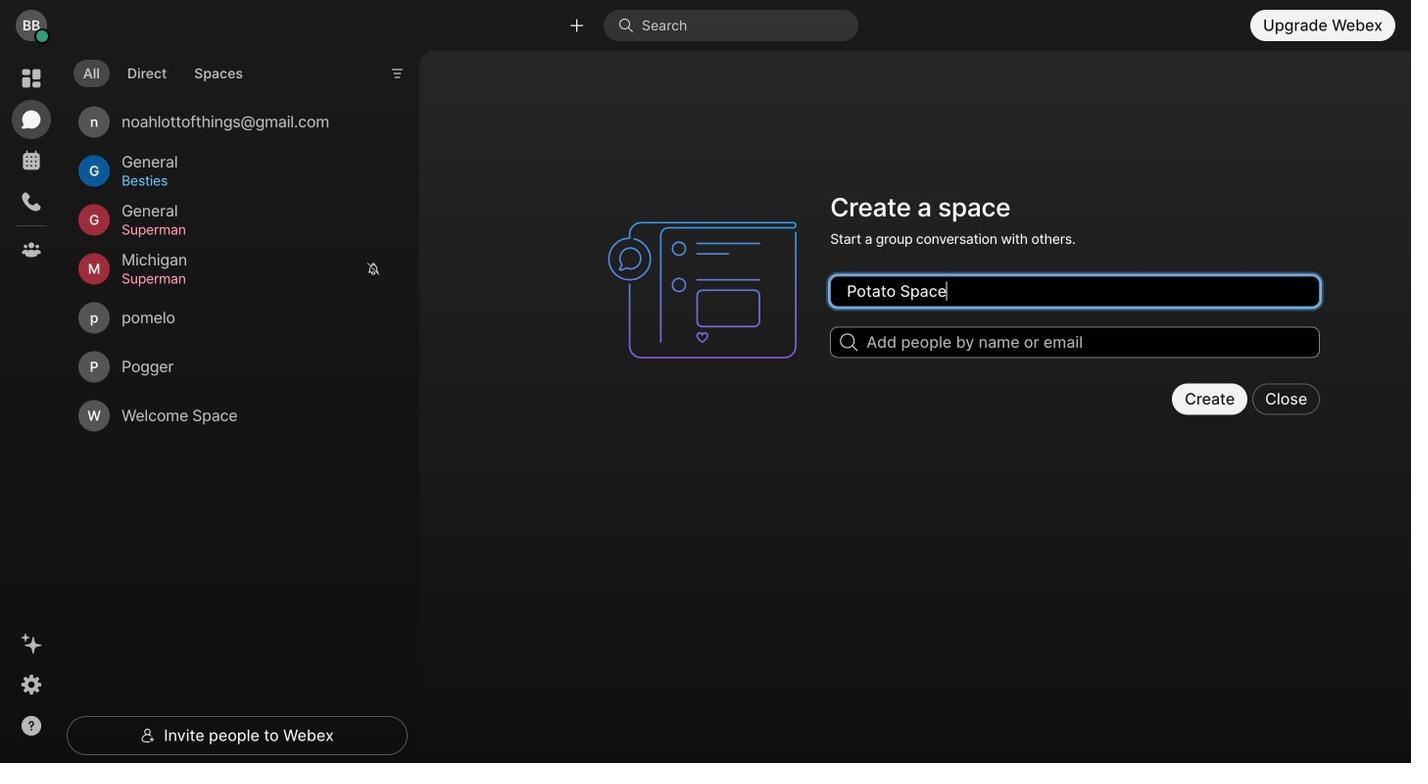 Task type: locate. For each thing, give the bounding box(es) containing it.
navigation
[[0, 51, 63, 764]]

1 general list item from the top
[[71, 147, 392, 196]]

superman element up michigan, notifications are muted for this space list item
[[122, 219, 369, 241]]

2 superman element from the top
[[122, 268, 355, 290]]

pomelo list item
[[71, 294, 392, 343]]

superman element for michigan, notifications are muted for this space list item
[[122, 268, 355, 290]]

webex tab list
[[12, 59, 51, 270]]

1 superman element from the top
[[122, 219, 369, 241]]

create a space image
[[599, 186, 819, 394]]

general list item
[[71, 147, 392, 196], [71, 196, 392, 245]]

noahlottofthings@gmail.com list item
[[71, 98, 392, 147]]

search_18 image
[[840, 334, 858, 351]]

superman element up pomelo list item on the top of page
[[122, 268, 355, 290]]

0 vertical spatial superman element
[[122, 219, 369, 241]]

1 vertical spatial superman element
[[122, 268, 355, 290]]

superman element
[[122, 219, 369, 241], [122, 268, 355, 290]]

superman element inside michigan, notifications are muted for this space list item
[[122, 268, 355, 290]]

tab list
[[69, 48, 258, 93]]



Task type: describe. For each thing, give the bounding box(es) containing it.
besties element
[[122, 170, 369, 192]]

welcome space list item
[[71, 392, 392, 441]]

pogger list item
[[71, 343, 392, 392]]

michigan, notifications are muted for this space list item
[[71, 245, 392, 294]]

Name the space (required) text field
[[830, 276, 1320, 307]]

2 general list item from the top
[[71, 196, 392, 245]]

notifications are muted for this space image
[[367, 262, 380, 276]]

superman element for first general list item from the bottom of the page
[[122, 219, 369, 241]]



Task type: vqa. For each thing, say whether or not it's contained in the screenshot.
the bottom Superman element
yes



